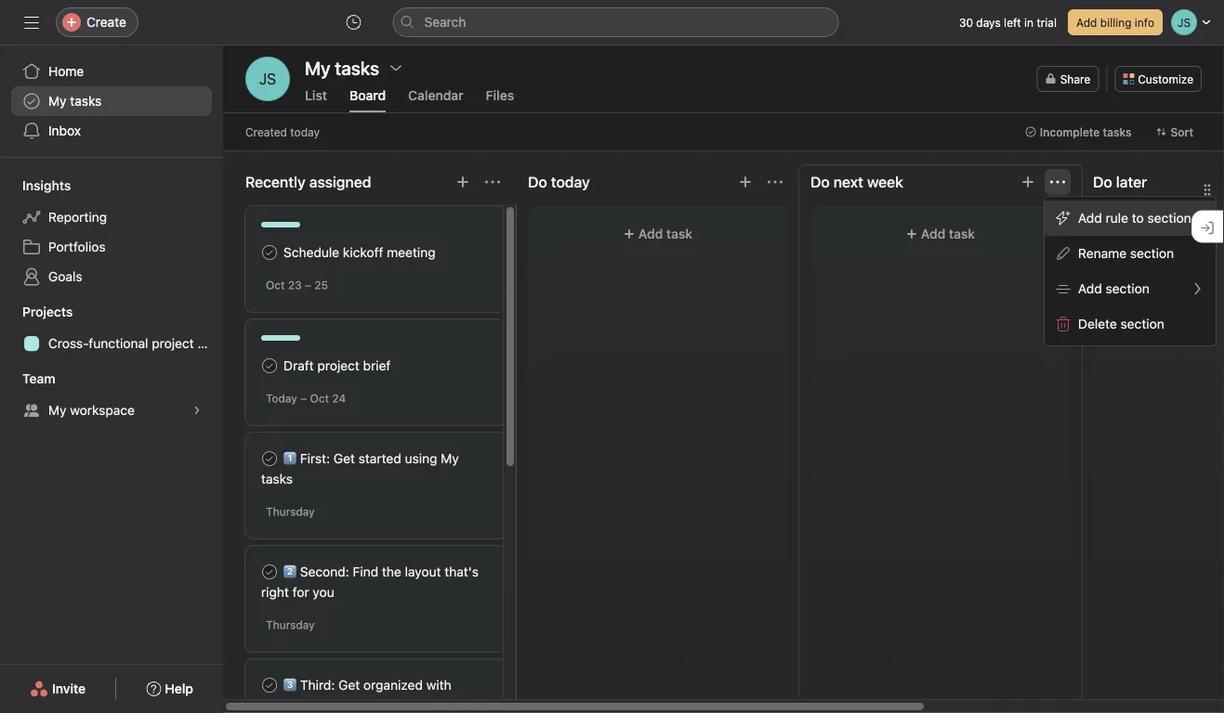 Task type: locate. For each thing, give the bounding box(es) containing it.
0 vertical spatial project
[[152, 336, 194, 351]]

2 completed checkbox from the top
[[258, 355, 281, 377]]

1 vertical spatial completed checkbox
[[258, 355, 281, 377]]

add task image
[[455, 175, 470, 190], [1021, 175, 1036, 190]]

1 vertical spatial thursday
[[266, 619, 315, 632]]

1 task from the left
[[666, 226, 693, 242]]

2 add task button from the left
[[822, 218, 1060, 251]]

section right delete
[[1121, 317, 1165, 332]]

today – oct 24
[[266, 392, 346, 405]]

add task button
[[539, 218, 777, 251], [822, 218, 1060, 251]]

add task button for do next week
[[822, 218, 1060, 251]]

Completed checkbox
[[258, 561, 281, 584], [258, 675, 281, 697]]

oct left 23
[[266, 279, 285, 292]]

goals link
[[11, 262, 212, 292]]

js button
[[245, 57, 290, 101]]

add button
[[1104, 218, 1224, 251]]

1 completed checkbox from the top
[[258, 242, 281, 264]]

0 vertical spatial oct
[[266, 279, 285, 292]]

1 add task from the left
[[638, 226, 693, 242]]

1 horizontal spatial tasks
[[261, 472, 293, 487]]

rename
[[1078, 246, 1127, 261]]

completed checkbox left draft on the bottom
[[258, 355, 281, 377]]

3 completed image from the top
[[258, 675, 281, 697]]

reporting link
[[11, 203, 212, 232]]

my right using
[[441, 451, 459, 467]]

0 vertical spatial thursday
[[266, 506, 315, 519]]

schedule
[[284, 245, 339, 260]]

– left 25
[[305, 279, 311, 292]]

completed checkbox for draft project brief
[[258, 355, 281, 377]]

1 vertical spatial completed image
[[258, 355, 281, 377]]

2 add task from the left
[[921, 226, 975, 242]]

1 horizontal spatial add task
[[921, 226, 975, 242]]

oct left 24 at the left
[[310, 392, 329, 405]]

2️⃣
[[284, 565, 297, 580]]

2 vertical spatial tasks
[[261, 472, 293, 487]]

thursday
[[266, 506, 315, 519], [266, 619, 315, 632]]

recently assigned
[[245, 173, 371, 191]]

completed image
[[258, 448, 281, 470], [258, 561, 281, 584]]

inbox
[[48, 123, 81, 139]]

0 vertical spatial my
[[48, 93, 66, 109]]

tasks inside global element
[[70, 93, 102, 109]]

portfolios link
[[11, 232, 212, 262]]

2 thursday from the top
[[266, 619, 315, 632]]

customize button
[[1115, 66, 1202, 92]]

project up 24 at the left
[[317, 358, 360, 374]]

get right the third:
[[338, 678, 360, 693]]

1 completed image from the top
[[258, 448, 281, 470]]

incomplete
[[1040, 125, 1100, 139]]

25
[[315, 279, 328, 292]]

get right first:
[[334, 451, 355, 467]]

1 horizontal spatial oct
[[310, 392, 329, 405]]

tasks inside dropdown button
[[1103, 125, 1132, 139]]

completed image left schedule
[[258, 242, 281, 264]]

functional
[[89, 336, 148, 351]]

more section actions image right add task image
[[768, 175, 783, 190]]

1 vertical spatial oct
[[310, 392, 329, 405]]

0 horizontal spatial more section actions image
[[485, 175, 500, 190]]

section right to
[[1148, 211, 1191, 226]]

thursday down the for
[[266, 619, 315, 632]]

see details, my workspace image
[[191, 405, 203, 416]]

1 horizontal spatial more section actions image
[[768, 175, 783, 190]]

add task button for do today
[[539, 218, 777, 251]]

goals
[[48, 269, 82, 284]]

show options image
[[389, 60, 403, 75]]

2 vertical spatial my
[[441, 451, 459, 467]]

completed image left draft on the bottom
[[258, 355, 281, 377]]

2 vertical spatial completed checkbox
[[258, 448, 281, 470]]

thursday down 1️⃣
[[266, 506, 315, 519]]

completed image for 2️⃣ second: find the layout that's right for you
[[258, 561, 281, 584]]

0 horizontal spatial add task image
[[455, 175, 470, 190]]

board
[[349, 88, 386, 103]]

1 thursday from the top
[[266, 506, 315, 519]]

global element
[[0, 46, 223, 157]]

completed checkbox for schedule kickoff meeting
[[258, 242, 281, 264]]

workspace
[[70, 403, 135, 418]]

0 horizontal spatial add task button
[[539, 218, 777, 251]]

second:
[[300, 565, 349, 580]]

invite
[[52, 682, 86, 697]]

get inside the 1️⃣ first: get started using my tasks
[[334, 451, 355, 467]]

completed checkbox for 1️⃣ first: get started using my tasks
[[258, 448, 281, 470]]

customize
[[1138, 73, 1194, 86]]

hide sidebar image
[[24, 15, 39, 30]]

2 completed image from the top
[[258, 355, 281, 377]]

thursday button down the for
[[266, 619, 315, 632]]

sort
[[1171, 125, 1194, 139]]

add
[[1076, 16, 1097, 29], [1078, 211, 1102, 226], [638, 226, 663, 242], [921, 226, 946, 242], [1204, 226, 1224, 242], [1078, 281, 1102, 297]]

1 horizontal spatial project
[[317, 358, 360, 374]]

get for first:
[[334, 451, 355, 467]]

1 completed checkbox from the top
[[258, 561, 281, 584]]

info
[[1135, 16, 1154, 29]]

projects button
[[0, 303, 73, 322]]

my inside teams element
[[48, 403, 66, 418]]

0 horizontal spatial task
[[666, 226, 693, 242]]

1 more section actions image from the left
[[485, 175, 500, 190]]

completed checkbox left 3️⃣ in the bottom of the page
[[258, 675, 281, 697]]

created
[[245, 125, 287, 139]]

search button
[[393, 7, 839, 37]]

list
[[305, 88, 327, 103]]

2 completed image from the top
[[258, 561, 281, 584]]

cross-
[[48, 336, 89, 351]]

1 horizontal spatial add task image
[[1021, 175, 1036, 190]]

2 horizontal spatial tasks
[[1103, 125, 1132, 139]]

my workspace
[[48, 403, 135, 418]]

2 task from the left
[[949, 226, 975, 242]]

more section actions image left do today at the left of page
[[485, 175, 500, 190]]

days
[[976, 16, 1001, 29]]

my
[[48, 93, 66, 109], [48, 403, 66, 418], [441, 451, 459, 467]]

do next week
[[811, 173, 903, 191]]

task for do today
[[666, 226, 693, 242]]

tasks right the incomplete
[[1103, 125, 1132, 139]]

completed checkbox left schedule
[[258, 242, 281, 264]]

0 vertical spatial completed image
[[258, 448, 281, 470]]

thursday button for right
[[266, 619, 315, 632]]

completed image left 1️⃣
[[258, 448, 281, 470]]

task for do next week
[[949, 226, 975, 242]]

get inside 3️⃣ third: get organized with sections
[[338, 678, 360, 693]]

2 add task image from the left
[[1021, 175, 1036, 190]]

get
[[334, 451, 355, 467], [338, 678, 360, 693]]

0 horizontal spatial add task
[[638, 226, 693, 242]]

completed image left 2️⃣ on the left of page
[[258, 561, 281, 584]]

oct
[[266, 279, 285, 292], [310, 392, 329, 405]]

completed checkbox left 2️⃣ on the left of page
[[258, 561, 281, 584]]

tasks down home
[[70, 93, 102, 109]]

tasks inside the 1️⃣ first: get started using my tasks
[[261, 472, 293, 487]]

completed image
[[258, 242, 281, 264], [258, 355, 281, 377], [258, 675, 281, 697]]

Completed checkbox
[[258, 242, 281, 264], [258, 355, 281, 377], [258, 448, 281, 470]]

2 more section actions image from the left
[[768, 175, 783, 190]]

1 vertical spatial tasks
[[1103, 125, 1132, 139]]

tasks down 1️⃣
[[261, 472, 293, 487]]

– right today
[[300, 392, 307, 405]]

get for third:
[[338, 678, 360, 693]]

23
[[288, 279, 302, 292]]

section down to
[[1130, 246, 1174, 261]]

add task image left more section actions icon at the top of the page
[[1021, 175, 1036, 190]]

inbox link
[[11, 116, 212, 146]]

for
[[293, 585, 309, 600]]

1 add task button from the left
[[539, 218, 777, 251]]

thursday button
[[266, 506, 315, 519], [266, 619, 315, 632]]

cross-functional project plan link
[[11, 329, 223, 359]]

created today
[[245, 125, 320, 139]]

0 vertical spatial completed image
[[258, 242, 281, 264]]

add billing info
[[1076, 16, 1154, 29]]

24
[[332, 392, 346, 405]]

my workspace link
[[11, 396, 212, 426]]

0 horizontal spatial project
[[152, 336, 194, 351]]

insights element
[[0, 169, 223, 296]]

1 add task image from the left
[[455, 175, 470, 190]]

completed checkbox for 2️⃣ second: find the layout that's right for you
[[258, 561, 281, 584]]

2 completed checkbox from the top
[[258, 675, 281, 697]]

0 vertical spatial tasks
[[70, 93, 102, 109]]

reporting
[[48, 210, 107, 225]]

2 thursday button from the top
[[266, 619, 315, 632]]

1 vertical spatial completed image
[[258, 561, 281, 584]]

my inside global element
[[48, 93, 66, 109]]

first:
[[300, 451, 330, 467]]

completed checkbox left 1️⃣
[[258, 448, 281, 470]]

0 horizontal spatial tasks
[[70, 93, 102, 109]]

0 vertical spatial thursday button
[[266, 506, 315, 519]]

1 vertical spatial thursday button
[[266, 619, 315, 632]]

project
[[152, 336, 194, 351], [317, 358, 360, 374]]

add task image down calendar link
[[455, 175, 470, 190]]

3 completed checkbox from the top
[[258, 448, 281, 470]]

1 vertical spatial get
[[338, 678, 360, 693]]

1 horizontal spatial task
[[949, 226, 975, 242]]

1 vertical spatial project
[[317, 358, 360, 374]]

thursday button down 1️⃣
[[266, 506, 315, 519]]

1 horizontal spatial add task button
[[822, 218, 1060, 251]]

create
[[86, 14, 126, 30]]

sort button
[[1147, 119, 1202, 145]]

my inside the 1️⃣ first: get started using my tasks
[[441, 451, 459, 467]]

delete section
[[1078, 317, 1165, 332]]

completed image left 3️⃣ in the bottom of the page
[[258, 675, 281, 697]]

completed image for draft project brief
[[258, 355, 281, 377]]

organized
[[363, 678, 423, 693]]

add section
[[1078, 281, 1150, 297]]

to
[[1132, 211, 1144, 226]]

my for my workspace
[[48, 403, 66, 418]]

1 completed image from the top
[[258, 242, 281, 264]]

0 vertical spatial get
[[334, 451, 355, 467]]

1 vertical spatial completed checkbox
[[258, 675, 281, 697]]

2 vertical spatial completed image
[[258, 675, 281, 697]]

share
[[1060, 73, 1091, 86]]

section
[[1148, 211, 1191, 226], [1130, 246, 1174, 261], [1106, 281, 1150, 297], [1121, 317, 1165, 332]]

my down the team
[[48, 403, 66, 418]]

more section actions image for recently assigned
[[485, 175, 500, 190]]

section for rename section
[[1130, 246, 1174, 261]]

find
[[353, 565, 378, 580]]

project left plan
[[152, 336, 194, 351]]

–
[[305, 279, 311, 292], [300, 392, 307, 405]]

0 vertical spatial completed checkbox
[[258, 242, 281, 264]]

rename section
[[1078, 246, 1174, 261]]

1 vertical spatial my
[[48, 403, 66, 418]]

more section actions image
[[485, 175, 500, 190], [768, 175, 783, 190]]

section down rename section
[[1106, 281, 1150, 297]]

1️⃣ first: get started using my tasks
[[261, 451, 459, 487]]

team
[[22, 371, 55, 387]]

plan
[[197, 336, 223, 351]]

my up inbox
[[48, 93, 66, 109]]

add task
[[638, 226, 693, 242], [921, 226, 975, 242]]

help
[[165, 682, 193, 697]]

0 vertical spatial completed checkbox
[[258, 561, 281, 584]]

tasks
[[70, 93, 102, 109], [1103, 125, 1132, 139], [261, 472, 293, 487]]

1 thursday button from the top
[[266, 506, 315, 519]]

0 horizontal spatial oct
[[266, 279, 285, 292]]



Task type: vqa. For each thing, say whether or not it's contained in the screenshot.
Remove icon
no



Task type: describe. For each thing, give the bounding box(es) containing it.
delete
[[1078, 317, 1117, 332]]

thursday for right
[[266, 619, 315, 632]]

invite button
[[18, 673, 98, 706]]

completed image for 1️⃣ first: get started using my tasks
[[258, 448, 281, 470]]

add inside add button
[[1204, 226, 1224, 242]]

2️⃣ second: find the layout that's right for you
[[261, 565, 479, 600]]

search
[[424, 14, 466, 30]]

today
[[290, 125, 320, 139]]

30 days left in trial
[[959, 16, 1057, 29]]

do today
[[528, 173, 590, 191]]

home link
[[11, 57, 212, 86]]

share button
[[1037, 66, 1099, 92]]

30
[[959, 16, 973, 29]]

0 vertical spatial –
[[305, 279, 311, 292]]

completed image for schedule kickoff meeting
[[258, 242, 281, 264]]

more section actions image
[[1050, 175, 1065, 190]]

my tasks link
[[11, 86, 212, 116]]

help button
[[134, 673, 205, 706]]

1 vertical spatial –
[[300, 392, 307, 405]]

project inside 'link'
[[152, 336, 194, 351]]

add task image
[[738, 175, 753, 190]]

incomplete tasks button
[[1017, 119, 1140, 145]]

completed image for 3️⃣ third: get organized with sections
[[258, 675, 281, 697]]

sections
[[261, 699, 312, 714]]

left
[[1004, 16, 1021, 29]]

completed checkbox for 3️⃣ third: get organized with sections
[[258, 675, 281, 697]]

more section actions image for do today
[[768, 175, 783, 190]]

projects element
[[0, 296, 223, 363]]

add task image for do next week
[[1021, 175, 1036, 190]]

add inside the add rule to section menu item
[[1078, 211, 1102, 226]]

insights button
[[0, 177, 71, 195]]

list link
[[305, 88, 327, 112]]

calendar
[[408, 88, 464, 103]]

3️⃣
[[284, 678, 297, 693]]

layout
[[405, 565, 441, 580]]

js
[[259, 70, 276, 88]]

teams element
[[0, 363, 223, 429]]

add inside add billing info button
[[1076, 16, 1097, 29]]

thursday for tasks
[[266, 506, 315, 519]]

files link
[[486, 88, 514, 112]]

with
[[426, 678, 451, 693]]

schedule kickoff meeting
[[284, 245, 436, 260]]

you
[[313, 585, 334, 600]]

section for add section
[[1106, 281, 1150, 297]]

my tasks
[[305, 57, 379, 79]]

that's
[[445, 565, 479, 580]]

started
[[359, 451, 401, 467]]

calendar link
[[408, 88, 464, 112]]

draft
[[284, 358, 314, 374]]

rule
[[1106, 211, 1128, 226]]

billing
[[1100, 16, 1132, 29]]

files
[[486, 88, 514, 103]]

1️⃣
[[284, 451, 297, 467]]

using
[[405, 451, 437, 467]]

my tasks
[[48, 93, 102, 109]]

3️⃣ third: get organized with sections
[[261, 678, 451, 714]]

kickoff
[[343, 245, 383, 260]]

tasks for incomplete tasks
[[1103, 125, 1132, 139]]

search list box
[[393, 7, 839, 37]]

history image
[[346, 15, 361, 30]]

add task image for recently assigned
[[455, 175, 470, 190]]

add rule to section menu item
[[1045, 201, 1216, 236]]

add task for do today
[[638, 226, 693, 242]]

do
[[811, 173, 830, 191]]

third:
[[300, 678, 335, 693]]

do later
[[1093, 173, 1147, 191]]

section for delete section
[[1121, 317, 1165, 332]]

the
[[382, 565, 401, 580]]

next week
[[834, 173, 903, 191]]

add rule to section
[[1078, 211, 1191, 226]]

board link
[[349, 88, 386, 112]]

draft project brief
[[284, 358, 391, 374]]

section inside menu item
[[1148, 211, 1191, 226]]

meeting
[[387, 245, 436, 260]]

team button
[[0, 370, 55, 389]]

incomplete tasks
[[1040, 125, 1132, 139]]

right
[[261, 585, 289, 600]]

add billing info button
[[1068, 9, 1163, 35]]

thursday button for tasks
[[266, 506, 315, 519]]

insights
[[22, 178, 71, 193]]

add task for do next week
[[921, 226, 975, 242]]

create button
[[56, 7, 138, 37]]

tasks for my tasks
[[70, 93, 102, 109]]

my for my tasks
[[48, 93, 66, 109]]

in
[[1024, 16, 1034, 29]]

brief
[[363, 358, 391, 374]]

portfolios
[[48, 239, 106, 255]]

home
[[48, 64, 84, 79]]



